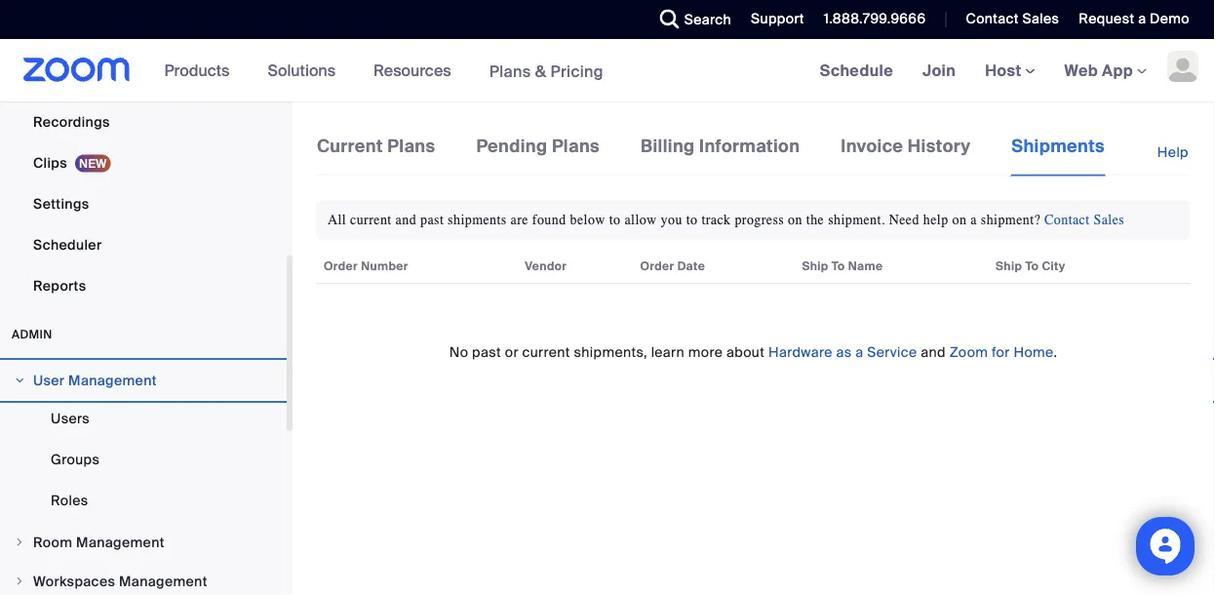Task type: vqa. For each thing, say whether or not it's contained in the screenshot.
track at right top
yes



Task type: locate. For each thing, give the bounding box(es) containing it.
ship
[[803, 259, 829, 274], [996, 259, 1023, 274]]

request a demo link
[[1065, 0, 1215, 39], [1080, 10, 1191, 28]]

to left city in the top right of the page
[[1026, 259, 1040, 274]]

management inside workspaces management menu item
[[119, 572, 208, 590]]

billing information
[[641, 135, 800, 157]]

past left or
[[472, 343, 502, 361]]

and left zoom at the right bottom of the page
[[921, 343, 946, 361]]

right image left "user" on the left of the page
[[14, 375, 25, 386]]

1 vertical spatial sales
[[1094, 212, 1125, 228]]

1 ship from the left
[[803, 259, 829, 274]]

0 horizontal spatial to
[[610, 212, 621, 228]]

workspaces management menu item
[[0, 563, 287, 595]]

schedule
[[820, 60, 894, 81]]

support link
[[737, 0, 810, 39], [751, 10, 805, 28]]

0 horizontal spatial order
[[324, 259, 358, 274]]

current right all
[[350, 212, 392, 228]]

1 vertical spatial right image
[[14, 576, 25, 587]]

web app
[[1065, 60, 1134, 81]]

allow
[[625, 212, 657, 228]]

a left "shipment?"
[[971, 212, 978, 228]]

1 horizontal spatial current
[[523, 343, 571, 361]]

1.888.799.9666
[[824, 10, 927, 28]]

1.888.799.9666 button up schedule
[[810, 0, 931, 39]]

sales inside main content main content
[[1094, 212, 1125, 228]]

0 horizontal spatial past
[[421, 212, 444, 228]]

right image
[[14, 375, 25, 386], [14, 576, 25, 587]]

sales
[[1023, 10, 1060, 28], [1094, 212, 1125, 228]]

0 vertical spatial current
[[350, 212, 392, 228]]

to right you
[[687, 212, 698, 228]]

1 vertical spatial and
[[921, 343, 946, 361]]

no past or current shipments, learn more about hardware as a service and zoom for home .
[[450, 343, 1058, 361]]

sales up the host dropdown button
[[1023, 10, 1060, 28]]

right image inside workspaces management menu item
[[14, 576, 25, 587]]

a right as
[[856, 343, 864, 361]]

management inside 'user management' menu item
[[68, 371, 157, 389]]

ship left city in the top right of the page
[[996, 259, 1023, 274]]

management for workspaces management
[[119, 572, 208, 590]]

0 vertical spatial sales
[[1023, 10, 1060, 28]]

to left allow
[[610, 212, 621, 228]]

order left date
[[641, 259, 675, 274]]

1 order from the left
[[324, 259, 358, 274]]

1 vertical spatial a
[[971, 212, 978, 228]]

0 horizontal spatial to
[[832, 259, 846, 274]]

order left number
[[324, 259, 358, 274]]

1 horizontal spatial to
[[1026, 259, 1040, 274]]

2 vertical spatial a
[[856, 343, 864, 361]]

contact
[[967, 10, 1020, 28], [1045, 212, 1091, 228]]

shipment.
[[829, 212, 886, 228]]

to for city
[[1026, 259, 1040, 274]]

management for user management
[[68, 371, 157, 389]]

right image down right icon
[[14, 576, 25, 587]]

zoom for home link
[[950, 343, 1054, 361]]

1 horizontal spatial contact
[[1045, 212, 1091, 228]]

shipments,
[[574, 343, 648, 361]]

0 horizontal spatial on
[[789, 212, 803, 228]]

main content main content
[[293, 101, 1215, 595]]

management up 'workspaces management'
[[76, 533, 165, 551]]

contact up host
[[967, 10, 1020, 28]]

contact up city in the top right of the page
[[1045, 212, 1091, 228]]

current
[[317, 135, 383, 157]]

1 right image from the top
[[14, 375, 25, 386]]

1 horizontal spatial ship
[[996, 259, 1023, 274]]

management inside room management menu item
[[76, 533, 165, 551]]

solutions
[[268, 60, 336, 81]]

on right help
[[953, 212, 967, 228]]

admin menu menu
[[0, 362, 287, 595]]

banner
[[0, 39, 1215, 103]]

2 ship from the left
[[996, 259, 1023, 274]]

1.888.799.9666 button up schedule link
[[824, 10, 927, 28]]

1 horizontal spatial and
[[921, 343, 946, 361]]

2 to from the left
[[687, 212, 698, 228]]

0 horizontal spatial and
[[396, 212, 417, 228]]

more
[[689, 343, 723, 361]]

2 horizontal spatial a
[[1139, 10, 1147, 28]]

ship to city
[[996, 259, 1066, 274]]

sales down shipments link
[[1094, 212, 1125, 228]]

2 right image from the top
[[14, 576, 25, 587]]

side navigation navigation
[[0, 0, 293, 595]]

a
[[1139, 10, 1147, 28], [971, 212, 978, 228], [856, 343, 864, 361]]

0 horizontal spatial ship
[[803, 259, 829, 274]]

1 horizontal spatial to
[[687, 212, 698, 228]]

product information navigation
[[150, 39, 619, 103]]

help
[[1158, 143, 1190, 162]]

room management
[[33, 533, 165, 551]]

plans right "current"
[[388, 135, 436, 157]]

right image inside 'user management' menu item
[[14, 375, 25, 386]]

on
[[789, 212, 803, 228], [953, 212, 967, 228]]

1 vertical spatial past
[[472, 343, 502, 361]]

about
[[727, 343, 765, 361]]

right image for workspaces management
[[14, 576, 25, 587]]

pricing
[[551, 61, 604, 81]]

management
[[68, 371, 157, 389], [76, 533, 165, 551], [119, 572, 208, 590]]

city
[[1043, 259, 1066, 274]]

reports
[[33, 277, 86, 295]]

0 horizontal spatial contact
[[967, 10, 1020, 28]]

workspaces
[[33, 572, 115, 590]]

1.888.799.9666 button
[[810, 0, 931, 39], [824, 10, 927, 28]]

name
[[849, 259, 883, 274]]

1 horizontal spatial plans
[[490, 61, 531, 81]]

1 vertical spatial management
[[76, 533, 165, 551]]

to
[[832, 259, 846, 274], [1026, 259, 1040, 274]]

1 to from the left
[[832, 259, 846, 274]]

history
[[908, 135, 971, 157]]

groups link
[[0, 440, 287, 479]]

plans right pending
[[552, 135, 600, 157]]

1 horizontal spatial order
[[641, 259, 675, 274]]

or
[[505, 343, 519, 361]]

order date
[[641, 259, 706, 274]]

0 horizontal spatial current
[[350, 212, 392, 228]]

0 vertical spatial management
[[68, 371, 157, 389]]

a left demo
[[1139, 10, 1147, 28]]

request a demo
[[1080, 10, 1191, 28]]

users
[[51, 409, 90, 427]]

1 horizontal spatial sales
[[1094, 212, 1125, 228]]

and up number
[[396, 212, 417, 228]]

0 vertical spatial right image
[[14, 375, 25, 386]]

service
[[868, 343, 918, 361]]

zoom
[[950, 343, 989, 361]]

past
[[421, 212, 444, 228], [472, 343, 502, 361]]

ship to name
[[803, 259, 883, 274]]

to left name
[[832, 259, 846, 274]]

2 order from the left
[[641, 259, 675, 274]]

plans & pricing link
[[490, 61, 604, 81], [490, 61, 604, 81]]

profile picture image
[[1168, 51, 1199, 82]]

reports link
[[0, 266, 287, 305]]

ship down "the"
[[803, 259, 829, 274]]

vendor
[[525, 259, 567, 274]]

pending plans
[[477, 135, 600, 157]]

plans left &
[[490, 61, 531, 81]]

admin
[[12, 327, 52, 342]]

schedule link
[[806, 39, 909, 101]]

2 vertical spatial management
[[119, 572, 208, 590]]

2 to from the left
[[1026, 259, 1040, 274]]

2 horizontal spatial plans
[[552, 135, 600, 157]]

0 horizontal spatial plans
[[388, 135, 436, 157]]

on left "the"
[[789, 212, 803, 228]]

recordings link
[[0, 102, 287, 141]]

0 vertical spatial contact
[[967, 10, 1020, 28]]

plans
[[490, 61, 531, 81], [388, 135, 436, 157], [552, 135, 600, 157]]

roles link
[[0, 481, 287, 520]]

resources
[[374, 60, 451, 81]]

meetings navigation
[[806, 39, 1215, 103]]

order
[[324, 259, 358, 274], [641, 259, 675, 274]]

past left shipments
[[421, 212, 444, 228]]

and
[[396, 212, 417, 228], [921, 343, 946, 361]]

personal menu menu
[[0, 0, 287, 307]]

scheduler
[[33, 236, 102, 254]]

0 horizontal spatial a
[[856, 343, 864, 361]]

as
[[837, 343, 852, 361]]

management up "users" link
[[68, 371, 157, 389]]

1 horizontal spatial a
[[971, 212, 978, 228]]

no
[[450, 343, 469, 361]]

plans inside product information navigation
[[490, 61, 531, 81]]

1 horizontal spatial on
[[953, 212, 967, 228]]

search button
[[646, 0, 737, 39]]

1 vertical spatial contact
[[1045, 212, 1091, 228]]

0 horizontal spatial sales
[[1023, 10, 1060, 28]]

are
[[511, 212, 529, 228]]

plans & pricing
[[490, 61, 604, 81]]

management down room management menu item
[[119, 572, 208, 590]]

current right or
[[523, 343, 571, 361]]



Task type: describe. For each thing, give the bounding box(es) containing it.
app
[[1103, 60, 1134, 81]]

search
[[685, 10, 732, 28]]

settings link
[[0, 184, 287, 223]]

1 to from the left
[[610, 212, 621, 228]]

ship for ship to city
[[996, 259, 1023, 274]]

pending plans link
[[476, 133, 601, 174]]

need
[[890, 212, 920, 228]]

billing information link
[[640, 133, 801, 174]]

0 vertical spatial a
[[1139, 10, 1147, 28]]

invoice history
[[841, 135, 971, 157]]

clips link
[[0, 143, 287, 182]]

users link
[[0, 399, 287, 438]]

home
[[1014, 343, 1054, 361]]

join
[[923, 60, 956, 81]]

track
[[702, 212, 731, 228]]

zoom logo image
[[23, 58, 130, 82]]

web app button
[[1065, 60, 1148, 81]]

1 horizontal spatial past
[[472, 343, 502, 361]]

right image
[[14, 537, 25, 548]]

help link
[[1158, 133, 1192, 173]]

room management menu item
[[0, 524, 287, 561]]

billing
[[641, 135, 695, 157]]

current plans
[[317, 135, 436, 157]]

products button
[[165, 39, 238, 101]]

clips
[[33, 154, 67, 172]]

banner containing products
[[0, 39, 1215, 103]]

0 vertical spatial past
[[421, 212, 444, 228]]

support
[[751, 10, 805, 28]]

below
[[570, 212, 606, 228]]

hardware
[[769, 343, 833, 361]]

hardware as a service link
[[769, 343, 918, 361]]

shipments link
[[1011, 133, 1107, 176]]

settings
[[33, 195, 89, 213]]

learn
[[652, 343, 685, 361]]

2 on from the left
[[953, 212, 967, 228]]

workspaces management
[[33, 572, 208, 590]]

to for name
[[832, 259, 846, 274]]

solutions button
[[268, 39, 345, 101]]

number
[[361, 259, 409, 274]]

user management menu item
[[0, 362, 287, 399]]

scheduler link
[[0, 225, 287, 264]]

contact inside main content main content
[[1045, 212, 1091, 228]]

1 on from the left
[[789, 212, 803, 228]]

management for room management
[[76, 533, 165, 551]]

current plans link
[[316, 133, 437, 174]]

date
[[678, 259, 706, 274]]

ship for ship to name
[[803, 259, 829, 274]]

0 vertical spatial and
[[396, 212, 417, 228]]

user
[[33, 371, 65, 389]]

for
[[992, 343, 1011, 361]]

resources button
[[374, 39, 460, 101]]

order number
[[324, 259, 409, 274]]

information
[[700, 135, 800, 157]]

the
[[807, 212, 825, 228]]

found
[[533, 212, 567, 228]]

plans for current plans
[[388, 135, 436, 157]]

all
[[328, 212, 347, 228]]

contact sales
[[967, 10, 1060, 28]]

shipments
[[1012, 135, 1106, 157]]

&
[[535, 61, 547, 81]]

invoice
[[841, 135, 904, 157]]

room
[[33, 533, 73, 551]]

products
[[165, 60, 230, 81]]

demo
[[1151, 10, 1191, 28]]

shipment?
[[982, 212, 1041, 228]]

recordings
[[33, 113, 110, 131]]

host button
[[986, 60, 1036, 81]]

host
[[986, 60, 1026, 81]]

user management menu
[[0, 399, 287, 522]]

order for order date
[[641, 259, 675, 274]]

roles
[[51, 491, 88, 509]]

invoice history link
[[840, 133, 972, 174]]

shipments
[[448, 212, 507, 228]]

plans for pending plans
[[552, 135, 600, 157]]

join link
[[909, 39, 971, 101]]

request
[[1080, 10, 1135, 28]]

right image for user management
[[14, 375, 25, 386]]

order for order number
[[324, 259, 358, 274]]

web
[[1065, 60, 1099, 81]]

progress
[[735, 212, 785, 228]]

1 vertical spatial current
[[523, 343, 571, 361]]

you
[[661, 212, 683, 228]]

help
[[924, 212, 949, 228]]

all current and past shipments are found below to allow you to track progress on the shipment. need help on a shipment? contact sales
[[328, 212, 1125, 228]]

pending
[[477, 135, 548, 157]]



